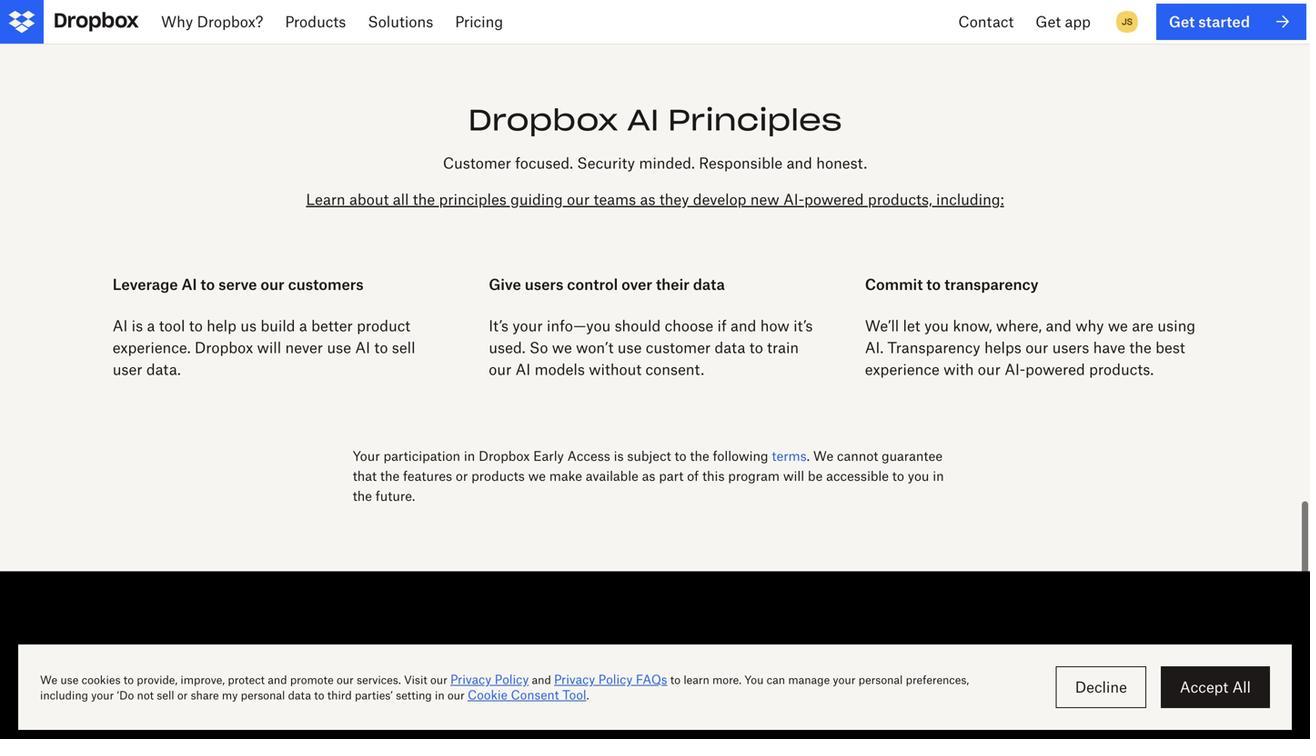 Task type: locate. For each thing, give the bounding box(es) containing it.
learn about all the principles guiding our teams as they develop new ai-powered products, including: link
[[306, 190, 1004, 208]]

our down where,
[[1025, 339, 1048, 357]]

you inside . we cannot guarantee that the features or products we make available as part of this program will be accessible to you in the future.
[[908, 469, 929, 484]]

0 horizontal spatial and
[[731, 317, 756, 335]]

should
[[615, 317, 661, 335]]

a
[[147, 317, 155, 335], [299, 317, 307, 335]]

users right give
[[525, 276, 563, 293]]

customer
[[443, 154, 511, 172]]

users inside we'll let you know, where, and why we are using ai. transparency helps our users have the best experience with our ai-powered products.
[[1052, 339, 1089, 357]]

our left teams
[[567, 190, 590, 208]]

we down early
[[528, 469, 546, 484]]

ai up the experience.
[[113, 317, 128, 335]]

in up or
[[464, 449, 475, 464]]

products
[[285, 13, 346, 30], [316, 661, 396, 684]]

ai- inside we'll let you know, where, and why we are using ai. transparency helps our users have the best experience with our ai-powered products.
[[1005, 361, 1025, 379]]

we up the models
[[552, 339, 572, 357]]

users
[[525, 276, 563, 293], [1052, 339, 1089, 357]]

ai- right new
[[783, 190, 804, 208]]

data
[[693, 276, 725, 293], [715, 339, 745, 357]]

features
[[403, 469, 452, 484]]

info—you
[[547, 317, 611, 335]]

1 horizontal spatial in
[[933, 469, 944, 484]]

0 horizontal spatial powered
[[804, 190, 864, 208]]

to left train
[[749, 339, 763, 357]]

our inside "it's your info—you should choose if and how it's used. so we won't use customer data to train our ai models without consent."
[[489, 361, 512, 379]]

1 vertical spatial as
[[642, 469, 655, 484]]

and for we'll let you know, where, and why we are using ai. transparency helps our users have the best experience with our ai-powered products.
[[1046, 317, 1072, 335]]

your
[[353, 449, 380, 464]]

our right "serve"
[[261, 276, 284, 293]]

our down helps
[[978, 361, 1001, 379]]

as down the subject
[[642, 469, 655, 484]]

0 vertical spatial we
[[1108, 317, 1128, 335]]

2 a from the left
[[299, 317, 307, 335]]

terms link
[[772, 449, 807, 464]]

get left app
[[1036, 13, 1061, 30]]

so
[[529, 339, 548, 357]]

to inside "it's your info—you should choose if and how it's used. so we won't use customer data to train our ai models without consent."
[[749, 339, 763, 357]]

0 horizontal spatial a
[[147, 317, 155, 335]]

in down guarantee
[[933, 469, 944, 484]]

ai up customer focused. security minded. responsible and honest.
[[627, 101, 659, 139]]

serve
[[219, 276, 257, 293]]

how
[[760, 317, 789, 335]]

1 vertical spatial will
[[783, 469, 804, 484]]

including:
[[936, 190, 1004, 208]]

we
[[1108, 317, 1128, 335], [552, 339, 572, 357], [528, 469, 546, 484]]

data.
[[146, 361, 181, 379]]

2 use from the left
[[618, 339, 642, 357]]

0 vertical spatial users
[[525, 276, 563, 293]]

dropbox inside ai is a tool to help us build a better product experience. dropbox will never use ai to sell user data.
[[195, 339, 253, 357]]

started
[[1198, 13, 1250, 30]]

0 horizontal spatial we
[[528, 469, 546, 484]]

0 horizontal spatial is
[[132, 317, 143, 335]]

that
[[353, 469, 377, 484]]

we inside we'll let you know, where, and why we are using ai. transparency helps our users have the best experience with our ai-powered products.
[[1108, 317, 1128, 335]]

1 a from the left
[[147, 317, 155, 335]]

app
[[1065, 13, 1091, 30]]

get left started
[[1169, 13, 1195, 30]]

ai- down helps
[[1005, 361, 1025, 379]]

it's
[[489, 317, 509, 335]]

as left they
[[640, 190, 656, 208]]

will inside . we cannot guarantee that the features or products we make available as part of this program will be accessible to you in the future.
[[783, 469, 804, 484]]

use down should
[[618, 339, 642, 357]]

0 vertical spatial powered
[[804, 190, 864, 208]]

teams
[[594, 190, 636, 208]]

you inside we'll let you know, where, and why we are using ai. transparency helps our users have the best experience with our ai-powered products.
[[924, 317, 949, 335]]

ai
[[627, 101, 659, 139], [181, 276, 197, 293], [113, 317, 128, 335], [355, 339, 370, 357], [516, 361, 531, 379]]

to inside . we cannot guarantee that the features or products we make available as part of this program will be accessible to you in the future.
[[892, 469, 904, 484]]

contact
[[958, 13, 1014, 30]]

access
[[567, 449, 610, 464]]

get app button
[[1025, 0, 1102, 44]]

or
[[456, 469, 468, 484]]

1 vertical spatial users
[[1052, 339, 1089, 357]]

0 horizontal spatial get
[[1036, 13, 1061, 30]]

pricing
[[455, 13, 503, 30]]

1 vertical spatial ai-
[[1005, 361, 1025, 379]]

honest.
[[816, 154, 867, 172]]

powered down honest.
[[804, 190, 864, 208]]

and right if
[[731, 317, 756, 335]]

will down terms
[[783, 469, 804, 484]]

get started link
[[1156, 4, 1306, 40]]

is up the experience.
[[132, 317, 143, 335]]

are
[[1132, 317, 1154, 335]]

0 vertical spatial ai-
[[783, 190, 804, 208]]

data right their
[[693, 276, 725, 293]]

powered down why
[[1025, 361, 1085, 379]]

you
[[924, 317, 949, 335], [908, 469, 929, 484]]

to left "serve"
[[201, 276, 215, 293]]

all
[[393, 190, 409, 208]]

to down product
[[374, 339, 388, 357]]

1 horizontal spatial a
[[299, 317, 307, 335]]

dropbox?
[[197, 13, 263, 30]]

0 vertical spatial products
[[285, 13, 346, 30]]

products.
[[1089, 361, 1154, 379]]

2 horizontal spatial and
[[1046, 317, 1072, 335]]

a up never
[[299, 317, 307, 335]]

focused.
[[515, 154, 573, 172]]

support
[[542, 661, 615, 684]]

dropbox
[[468, 101, 618, 139], [195, 339, 253, 357], [479, 449, 530, 464], [91, 661, 167, 684]]

1 use from the left
[[327, 339, 351, 357]]

you down guarantee
[[908, 469, 929, 484]]

part
[[659, 469, 684, 484]]

our
[[567, 190, 590, 208], [261, 276, 284, 293], [1025, 339, 1048, 357], [489, 361, 512, 379], [978, 361, 1001, 379]]

0 horizontal spatial users
[[525, 276, 563, 293]]

to down guarantee
[[892, 469, 904, 484]]

0 horizontal spatial in
[[464, 449, 475, 464]]

of
[[687, 469, 699, 484]]

you up transparency
[[924, 317, 949, 335]]

the up of
[[690, 449, 709, 464]]

0 vertical spatial you
[[924, 317, 949, 335]]

in
[[464, 449, 475, 464], [933, 469, 944, 484]]

1 horizontal spatial users
[[1052, 339, 1089, 357]]

data down if
[[715, 339, 745, 357]]

0 vertical spatial will
[[257, 339, 281, 357]]

1 vertical spatial you
[[908, 469, 929, 484]]

our down used.
[[489, 361, 512, 379]]

footer
[[0, 616, 1310, 740]]

0 horizontal spatial use
[[327, 339, 351, 357]]

and left why
[[1046, 317, 1072, 335]]

1 vertical spatial in
[[933, 469, 944, 484]]

use inside ai is a tool to help us build a better product experience. dropbox will never use ai to sell user data.
[[327, 339, 351, 357]]

make
[[549, 469, 582, 484]]

powered
[[804, 190, 864, 208], [1025, 361, 1085, 379]]

give users control over their data
[[489, 276, 725, 293]]

and
[[787, 154, 812, 172], [731, 317, 756, 335], [1046, 317, 1072, 335]]

1 horizontal spatial we
[[552, 339, 572, 357]]

get for get app
[[1036, 13, 1061, 30]]

1 vertical spatial is
[[614, 449, 624, 464]]

help
[[207, 317, 236, 335]]

1 vertical spatial products
[[316, 661, 396, 684]]

is up available
[[614, 449, 624, 464]]

best
[[1155, 339, 1185, 357]]

0 vertical spatial in
[[464, 449, 475, 464]]

participation
[[383, 449, 460, 464]]

0 vertical spatial is
[[132, 317, 143, 335]]

know,
[[953, 317, 992, 335]]

2 horizontal spatial we
[[1108, 317, 1128, 335]]

helps
[[984, 339, 1022, 357]]

and for customer focused. security minded. responsible and honest.
[[787, 154, 812, 172]]

we up have
[[1108, 317, 1128, 335]]

learn about all the principles guiding our teams as they develop new ai-powered products, including:
[[306, 190, 1004, 208]]

ai down so
[[516, 361, 531, 379]]

without
[[589, 361, 642, 379]]

will down the build
[[257, 339, 281, 357]]

customers
[[288, 276, 364, 293]]

your
[[512, 317, 543, 335]]

1 horizontal spatial ai-
[[1005, 361, 1025, 379]]

1 horizontal spatial powered
[[1025, 361, 1085, 379]]

get inside popup button
[[1036, 13, 1061, 30]]

will inside ai is a tool to help us build a better product experience. dropbox will never use ai to sell user data.
[[257, 339, 281, 357]]

1 vertical spatial we
[[552, 339, 572, 357]]

1 vertical spatial powered
[[1025, 361, 1085, 379]]

is
[[132, 317, 143, 335], [614, 449, 624, 464]]

company
[[994, 661, 1079, 684]]

train
[[767, 339, 799, 357]]

commit to transparency
[[865, 276, 1038, 293]]

0 vertical spatial data
[[693, 276, 725, 293]]

transparency
[[887, 339, 980, 357]]

dropbox ai principles
[[468, 101, 842, 139]]

use
[[327, 339, 351, 357], [618, 339, 642, 357]]

product
[[357, 317, 410, 335]]

use down better
[[327, 339, 351, 357]]

and left honest.
[[787, 154, 812, 172]]

sell
[[392, 339, 415, 357]]

2 vertical spatial we
[[528, 469, 546, 484]]

1 horizontal spatial will
[[783, 469, 804, 484]]

1 horizontal spatial use
[[618, 339, 642, 357]]

and inside we'll let you know, where, and why we are using ai. transparency helps our users have the best experience with our ai-powered products.
[[1046, 317, 1072, 335]]

a left tool
[[147, 317, 155, 335]]

users down why
[[1052, 339, 1089, 357]]

1 horizontal spatial and
[[787, 154, 812, 172]]

1 vertical spatial data
[[715, 339, 745, 357]]

1 horizontal spatial get
[[1169, 13, 1195, 30]]

0 horizontal spatial will
[[257, 339, 281, 357]]

the down the are
[[1129, 339, 1152, 357]]

ai is a tool to help us build a better product experience. dropbox will never use ai to sell user data.
[[113, 317, 415, 379]]



Task type: vqa. For each thing, say whether or not it's contained in the screenshot.
product
yes



Task type: describe. For each thing, give the bounding box(es) containing it.
.
[[807, 449, 810, 464]]

use inside "it's your info—you should choose if and how it's used. so we won't use customer data to train our ai models without consent."
[[618, 339, 642, 357]]

and inside "it's your info—you should choose if and how it's used. so we won't use customer data to train our ai models without consent."
[[731, 317, 756, 335]]

we'll
[[865, 317, 899, 335]]

won't
[[576, 339, 614, 357]]

be
[[808, 469, 823, 484]]

it's your info—you should choose if and how it's used. so we won't use customer data to train our ai models without consent.
[[489, 317, 813, 379]]

ai right leverage
[[181, 276, 197, 293]]

get started
[[1169, 13, 1250, 30]]

this
[[702, 469, 725, 484]]

using
[[1158, 317, 1196, 335]]

why dropbox?
[[161, 13, 263, 30]]

commit
[[865, 276, 923, 293]]

minded.
[[639, 154, 695, 172]]

terms
[[772, 449, 807, 464]]

ai.
[[865, 339, 884, 357]]

footer containing dropbox
[[0, 616, 1310, 740]]

subject
[[627, 449, 671, 464]]

control
[[567, 276, 618, 293]]

learn
[[306, 190, 345, 208]]

contact button
[[947, 0, 1025, 44]]

never
[[285, 339, 323, 357]]

experience
[[865, 361, 940, 379]]

over
[[621, 276, 652, 293]]

your participation in dropbox early access is subject to the following terms
[[353, 449, 807, 464]]

products button
[[274, 0, 357, 44]]

why
[[1076, 317, 1104, 335]]

in inside . we cannot guarantee that the features or products we make available as part of this program will be accessible to you in the future.
[[933, 469, 944, 484]]

customer
[[646, 339, 711, 357]]

accessible
[[826, 469, 889, 484]]

we'll let you know, where, and why we are using ai. transparency helps our users have the best experience with our ai-powered products.
[[865, 317, 1196, 379]]

powered inside we'll let you know, where, and why we are using ai. transparency helps our users have the best experience with our ai-powered products.
[[1025, 361, 1085, 379]]

1 horizontal spatial is
[[614, 449, 624, 464]]

program
[[728, 469, 780, 484]]

future.
[[376, 489, 415, 504]]

why dropbox? button
[[150, 0, 274, 44]]

products,
[[868, 190, 932, 208]]

leverage ai to serve our customers
[[113, 276, 364, 293]]

the down that
[[353, 489, 372, 504]]

tool
[[159, 317, 185, 335]]

leverage
[[113, 276, 178, 293]]

if
[[717, 317, 727, 335]]

solutions button
[[357, 0, 444, 44]]

about
[[349, 190, 389, 208]]

as inside . we cannot guarantee that the features or products we make available as part of this program will be accessible to you in the future.
[[642, 469, 655, 484]]

is inside ai is a tool to help us build a better product experience. dropbox will never use ai to sell user data.
[[132, 317, 143, 335]]

0 horizontal spatial ai-
[[783, 190, 804, 208]]

. we cannot guarantee that the features or products we make available as part of this program will be accessible to you in the future.
[[353, 449, 944, 504]]

we inside "it's your info—you should choose if and how it's used. so we won't use customer data to train our ai models without consent."
[[552, 339, 572, 357]]

data inside "it's your info—you should choose if and how it's used. so we won't use customer data to train our ai models without consent."
[[715, 339, 745, 357]]

principles
[[439, 190, 507, 208]]

community
[[768, 661, 873, 684]]

we
[[813, 449, 834, 464]]

consent.
[[645, 361, 704, 379]]

pricing link
[[444, 0, 514, 44]]

us
[[240, 317, 257, 335]]

give
[[489, 276, 521, 293]]

let
[[903, 317, 920, 335]]

why
[[161, 13, 193, 30]]

develop
[[693, 190, 746, 208]]

js button
[[1113, 7, 1142, 36]]

build
[[261, 317, 295, 335]]

we inside . we cannot guarantee that the features or products we make available as part of this program will be accessible to you in the future.
[[528, 469, 546, 484]]

to right tool
[[189, 317, 203, 335]]

js
[[1122, 16, 1133, 27]]

the up the future.
[[380, 469, 400, 484]]

get app
[[1036, 13, 1091, 30]]

security
[[577, 154, 635, 172]]

products inside dropdown button
[[285, 13, 346, 30]]

ai down product
[[355, 339, 370, 357]]

ai inside "it's your info—you should choose if and how it's used. so we won't use customer data to train our ai models without consent."
[[516, 361, 531, 379]]

to up part
[[675, 449, 687, 464]]

used.
[[489, 339, 525, 357]]

principles
[[668, 101, 842, 139]]

choose
[[665, 317, 713, 335]]

better
[[311, 317, 353, 335]]

models
[[535, 361, 585, 379]]

have
[[1093, 339, 1125, 357]]

customer focused. security minded. responsible and honest.
[[443, 154, 867, 172]]

0 vertical spatial as
[[640, 190, 656, 208]]

the inside we'll let you know, where, and why we are using ai. transparency helps our users have the best experience with our ai-powered products.
[[1129, 339, 1152, 357]]

to right commit
[[926, 276, 941, 293]]

user
[[113, 361, 142, 379]]

the right all
[[413, 190, 435, 208]]

responsible
[[699, 154, 783, 172]]

available
[[586, 469, 638, 484]]

guiding
[[511, 190, 563, 208]]

transparency
[[944, 276, 1038, 293]]

their
[[656, 276, 689, 293]]

get for get started
[[1169, 13, 1195, 30]]



